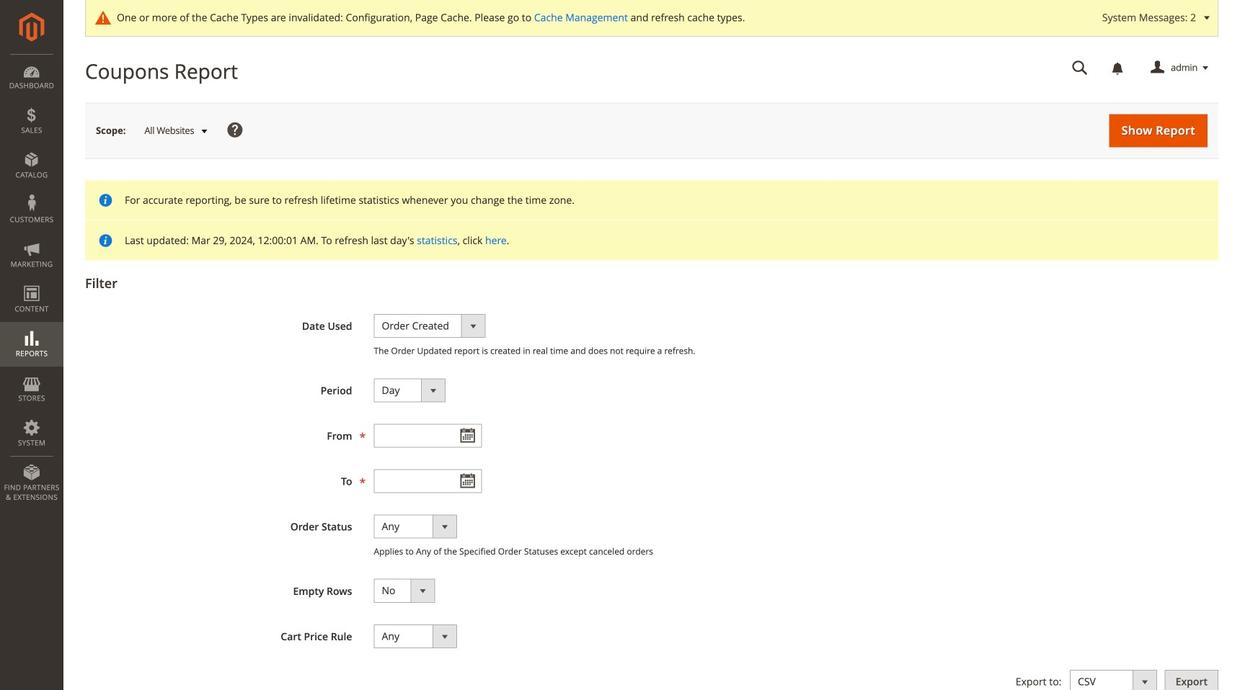 Task type: locate. For each thing, give the bounding box(es) containing it.
menu bar
[[0, 54, 63, 510]]

None text field
[[1062, 56, 1098, 81], [374, 424, 482, 448], [374, 470, 482, 494], [1062, 56, 1098, 81], [374, 424, 482, 448], [374, 470, 482, 494]]

magento admin panel image
[[19, 12, 44, 42]]



